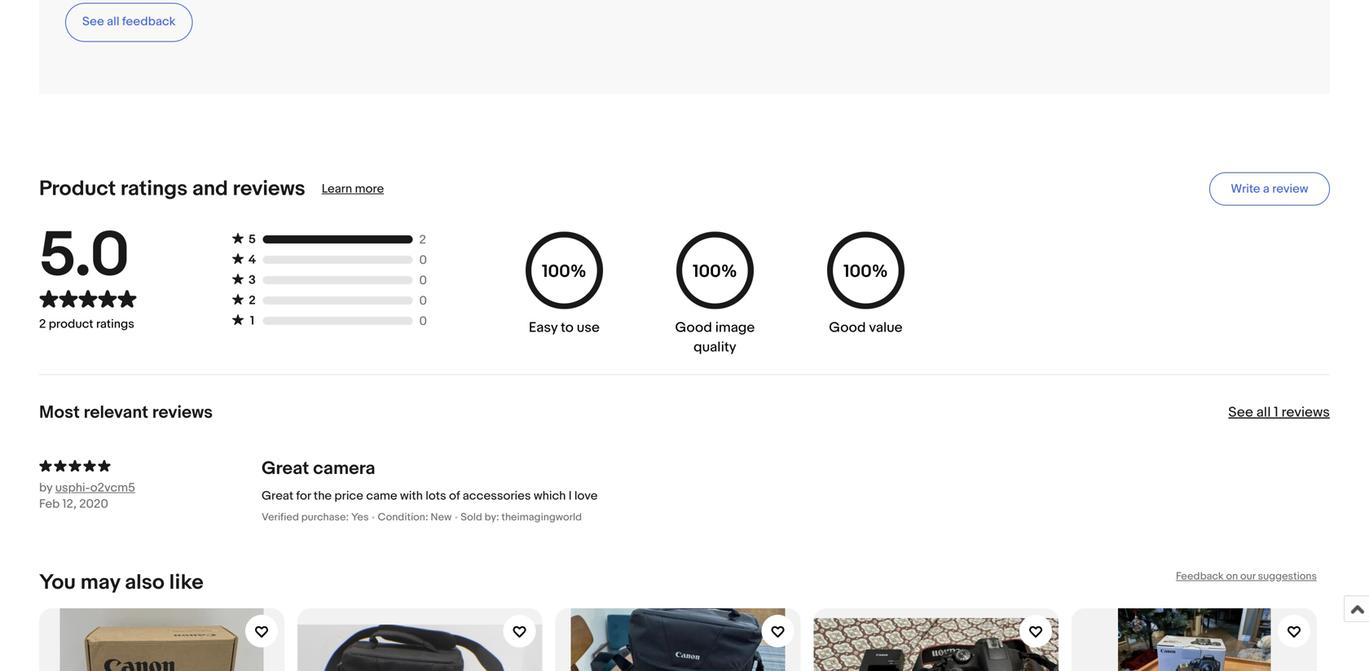 Task type: locate. For each thing, give the bounding box(es) containing it.
for
[[296, 489, 311, 504]]

sold
[[461, 511, 482, 524]]

accessories
[[463, 489, 531, 504]]

3 0 from the top
[[419, 294, 427, 309]]

2 product ratings
[[39, 317, 134, 332]]

write a review
[[1231, 182, 1309, 196]]

good inside good image quality
[[675, 320, 712, 337]]

of
[[449, 489, 460, 504]]

1 horizontal spatial see
[[1229, 404, 1254, 421]]

reviews for product ratings and reviews
[[233, 176, 305, 202]]

100 percents of reviewers think of this product as good image quality element
[[673, 232, 758, 358]]

2 good from the left
[[829, 320, 866, 337]]

product ratings and reviews
[[39, 176, 305, 202]]

learn more
[[322, 182, 384, 196]]

1 horizontal spatial reviews
[[233, 176, 305, 202]]

2 great from the top
[[262, 489, 294, 504]]

see for see all feedback
[[82, 14, 104, 29]]

usphi-o2vcm5 link
[[55, 480, 169, 497]]

2 0 from the top
[[419, 274, 427, 288]]

1 good from the left
[[675, 320, 712, 337]]

0 vertical spatial 1
[[250, 314, 254, 329]]

great up 'for'
[[262, 458, 309, 480]]

2020
[[79, 497, 108, 512]]

1 vertical spatial great
[[262, 489, 294, 504]]

2 vertical spatial 2
[[39, 317, 46, 332]]

0 vertical spatial see
[[82, 14, 104, 29]]

reviews for see all 1 reviews
[[1282, 404, 1331, 421]]

0 horizontal spatial see
[[82, 14, 104, 29]]

3
[[249, 273, 256, 288]]

2 horizontal spatial reviews
[[1282, 404, 1331, 421]]

list
[[39, 596, 1331, 672]]

0 for 3
[[419, 274, 427, 288]]

0 horizontal spatial reviews
[[152, 402, 213, 424]]

ratings left and
[[121, 176, 188, 202]]

learn
[[322, 182, 352, 196]]

0 vertical spatial great
[[262, 458, 309, 480]]

0 for 4
[[419, 253, 427, 268]]

all for 1
[[1257, 404, 1271, 421]]

good
[[675, 320, 712, 337], [829, 320, 866, 337]]

1 horizontal spatial all
[[1257, 404, 1271, 421]]

0 for 1
[[419, 314, 427, 329]]

good left the value
[[829, 320, 866, 337]]

came
[[366, 489, 398, 504]]

ratings down 5.0 out of 5 stars based on 2 product ratings image
[[96, 317, 134, 332]]

love
[[575, 489, 598, 504]]

1 horizontal spatial 1
[[1274, 404, 1279, 421]]

feedback
[[122, 14, 176, 29]]

see
[[82, 14, 104, 29], [1229, 404, 1254, 421]]

like
[[169, 571, 204, 596]]

i
[[569, 489, 572, 504]]

2
[[419, 233, 426, 247], [249, 294, 256, 308], [39, 317, 46, 332]]

price
[[335, 489, 364, 504]]

feedback on our suggestions
[[1176, 571, 1317, 583]]

0 vertical spatial 2
[[419, 233, 426, 247]]

1 vertical spatial all
[[1257, 404, 1271, 421]]

0 horizontal spatial 1
[[250, 314, 254, 329]]

1 vertical spatial see
[[1229, 404, 1254, 421]]

1
[[250, 314, 254, 329], [1274, 404, 1279, 421]]

image
[[716, 320, 755, 337]]

also
[[125, 571, 165, 596]]

ratings
[[121, 176, 188, 202], [96, 317, 134, 332]]

great up verified
[[262, 489, 294, 504]]

condition:
[[378, 511, 428, 524]]

4
[[248, 253, 256, 267]]

4 0 from the top
[[419, 314, 427, 329]]

0
[[419, 253, 427, 268], [419, 274, 427, 288], [419, 294, 427, 309], [419, 314, 427, 329]]

verified
[[262, 511, 299, 524]]

0 horizontal spatial 2
[[39, 317, 46, 332]]

new
[[431, 511, 452, 524]]

camera
[[313, 458, 375, 480]]

0 horizontal spatial good
[[675, 320, 712, 337]]

100 percents of reviewers think of this product as good value element
[[823, 232, 909, 358]]

1 great from the top
[[262, 458, 309, 480]]

1 0 from the top
[[419, 253, 427, 268]]

all
[[107, 14, 119, 29], [1257, 404, 1271, 421]]

o2vcm5
[[90, 481, 135, 496]]

may
[[80, 571, 120, 596]]

good up quality
[[675, 320, 712, 337]]

sold by: theimagingworld
[[461, 511, 582, 524]]

feedback on our suggestions link
[[1176, 571, 1317, 583]]

suggestions
[[1258, 571, 1317, 583]]

1 horizontal spatial good
[[829, 320, 866, 337]]

1 vertical spatial 2
[[249, 294, 256, 308]]

0 horizontal spatial all
[[107, 14, 119, 29]]

by:
[[485, 511, 499, 524]]

0 for 2
[[419, 294, 427, 309]]

great for the price came with lots of accessories which i love
[[262, 489, 598, 504]]

most relevant reviews
[[39, 402, 213, 424]]

great
[[262, 458, 309, 480], [262, 489, 294, 504]]

reviews
[[233, 176, 305, 202], [152, 402, 213, 424], [1282, 404, 1331, 421]]

to
[[561, 320, 574, 337]]

0 vertical spatial all
[[107, 14, 119, 29]]

see all feedback link
[[65, 3, 193, 42]]



Task type: describe. For each thing, give the bounding box(es) containing it.
good value
[[829, 320, 903, 337]]

most
[[39, 402, 80, 424]]

5
[[249, 232, 256, 247]]

purchase:
[[301, 511, 349, 524]]

condition: new
[[378, 511, 452, 524]]

0 vertical spatial ratings
[[121, 176, 188, 202]]

great for great for the price came with lots of accessories which i love
[[262, 489, 294, 504]]

product
[[39, 176, 116, 202]]

see for see all 1 reviews
[[1229, 404, 1254, 421]]

1 vertical spatial 1
[[1274, 404, 1279, 421]]

percents of reviewers think of this product as image
[[39, 457, 262, 474]]

5.0
[[39, 219, 130, 295]]

verified purchase: yes
[[262, 511, 369, 524]]

good image quality
[[675, 320, 755, 356]]

more
[[355, 182, 384, 196]]

learn more link
[[322, 182, 384, 196]]

a
[[1264, 182, 1270, 196]]

theimagingworld
[[502, 511, 582, 524]]

all for feedback
[[107, 14, 119, 29]]

product
[[49, 317, 93, 332]]

1 horizontal spatial 2
[[249, 294, 256, 308]]

2 horizontal spatial 2
[[419, 233, 426, 247]]

great camera
[[262, 458, 375, 480]]

1 vertical spatial ratings
[[96, 317, 134, 332]]

and
[[192, 176, 228, 202]]

the
[[314, 489, 332, 504]]

our
[[1241, 571, 1256, 583]]

on
[[1227, 571, 1239, 583]]

see all 1 reviews link
[[1229, 404, 1331, 421]]

relevant
[[84, 402, 148, 424]]

use
[[577, 320, 600, 337]]

feedback
[[1176, 571, 1224, 583]]

usphi-
[[55, 481, 90, 496]]

by
[[39, 481, 52, 496]]

see all feedback
[[82, 14, 176, 29]]

great for great camera
[[262, 458, 309, 480]]

lots
[[426, 489, 446, 504]]

yes
[[351, 511, 369, 524]]

with
[[400, 489, 423, 504]]

good for good image quality
[[675, 320, 712, 337]]

12,
[[63, 497, 77, 512]]

feb
[[39, 497, 60, 512]]

easy to use
[[529, 320, 600, 337]]

easy
[[529, 320, 558, 337]]

see all 1 reviews
[[1229, 404, 1331, 421]]

5.0 out of 5 stars based on 2 product ratings image
[[39, 290, 137, 309]]

write a review link
[[1210, 172, 1331, 206]]

review
[[1273, 182, 1309, 196]]

quality
[[694, 339, 737, 356]]

you may also like
[[39, 571, 204, 596]]

write
[[1231, 182, 1261, 196]]

100 percents of reviewers think of this product as easy to use element
[[522, 232, 607, 358]]

by usphi-o2vcm5 feb 12, 2020
[[39, 481, 135, 512]]

you
[[39, 571, 76, 596]]

which
[[534, 489, 566, 504]]

value
[[869, 320, 903, 337]]

good for good value
[[829, 320, 866, 337]]



Task type: vqa. For each thing, say whether or not it's contained in the screenshot.
middle 'reviews'
yes



